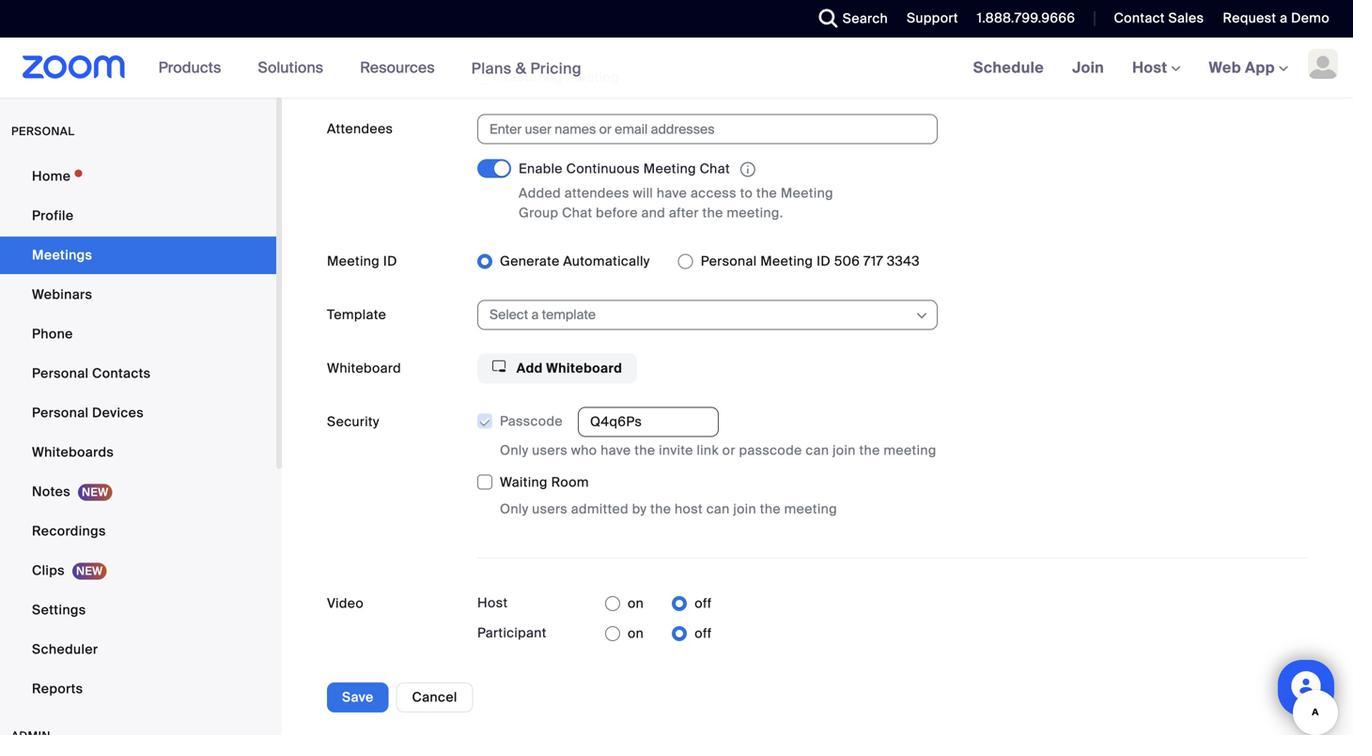 Task type: vqa. For each thing, say whether or not it's contained in the screenshot.
Data & Privacy
no



Task type: describe. For each thing, give the bounding box(es) containing it.
devices
[[92, 404, 144, 422]]

contact sales
[[1114, 9, 1204, 27]]

web app button
[[1209, 58, 1288, 78]]

resources button
[[360, 38, 443, 98]]

video
[[327, 595, 364, 613]]

off for host
[[695, 595, 712, 613]]

meetings navigation
[[959, 38, 1353, 99]]

personal for personal meeting id 506 717 3343
[[701, 253, 757, 270]]

attendees
[[564, 185, 629, 202]]

plans & pricing
[[471, 58, 582, 78]]

waiting
[[500, 474, 548, 492]]

cancel
[[412, 689, 457, 707]]

solutions button
[[258, 38, 332, 98]]

app
[[1245, 58, 1275, 78]]

only for only users admitted by the host can join the meeting
[[500, 501, 529, 518]]

notes
[[32, 483, 70, 501]]

whiteboard inside button
[[546, 360, 622, 377]]

&
[[516, 58, 526, 78]]

admitted
[[571, 501, 629, 518]]

only users admitted by the host can join the meeting
[[500, 501, 837, 518]]

meetings
[[32, 247, 92, 264]]

request
[[1223, 9, 1276, 27]]

settings link
[[0, 592, 276, 630]]

save
[[342, 689, 374, 707]]

users for admitted
[[532, 501, 568, 518]]

generate
[[500, 253, 560, 270]]

save button
[[327, 683, 389, 713]]

phone
[[32, 326, 73, 343]]

participant option group
[[605, 619, 712, 649]]

whiteboards link
[[0, 434, 276, 472]]

have for the
[[601, 442, 631, 460]]

add
[[516, 360, 543, 377]]

scheduler link
[[0, 631, 276, 669]]

scheduler
[[32, 641, 98, 659]]

0 horizontal spatial host
[[477, 595, 508, 612]]

host button
[[1132, 58, 1181, 78]]

search
[[843, 10, 888, 27]]

participant
[[477, 625, 547, 642]]

meeting up template
[[327, 253, 380, 270]]

products button
[[158, 38, 230, 98]]

profile link
[[0, 197, 276, 235]]

after
[[669, 204, 699, 222]]

will
[[633, 185, 653, 202]]

meeting id
[[327, 253, 397, 270]]

only users who have the invite link or passcode can join the meeting
[[500, 442, 936, 460]]

web
[[1209, 58, 1241, 78]]

1 whiteboard from the left
[[327, 360, 401, 377]]

profile
[[32, 207, 74, 225]]

1 horizontal spatial join
[[833, 442, 856, 460]]

template
[[327, 306, 386, 324]]

1 vertical spatial join
[[733, 501, 756, 518]]

host
[[675, 501, 703, 518]]

webinars
[[32, 286, 92, 303]]

only for only users who have the invite link or passcode can join the meeting
[[500, 442, 529, 460]]

contacts
[[92, 365, 151, 382]]

1 vertical spatial can
[[706, 501, 730, 518]]

717
[[864, 253, 883, 270]]

users for who
[[532, 442, 568, 460]]

select meeting template text field
[[490, 301, 913, 329]]

support
[[907, 9, 958, 27]]

1.888.799.9666 button up schedule
[[963, 0, 1080, 38]]

solutions
[[258, 58, 323, 78]]

passcode
[[739, 442, 802, 460]]

waiting room
[[500, 474, 589, 492]]

learn more about enable continuous meeting chat image
[[735, 161, 761, 178]]

security
[[327, 413, 379, 431]]

show options image
[[914, 309, 929, 324]]

clips link
[[0, 552, 276, 590]]

added attendees will have access to the meeting group chat before and after the meeting.
[[519, 185, 833, 222]]

request a demo
[[1223, 9, 1330, 27]]

personal for personal devices
[[32, 404, 89, 422]]

on for participant
[[628, 626, 644, 643]]

meetings link
[[0, 237, 276, 274]]

automatically
[[563, 253, 650, 270]]

personal contacts link
[[0, 355, 276, 393]]

reports link
[[0, 671, 276, 708]]

personal contacts
[[32, 365, 151, 382]]

recurring
[[500, 69, 563, 86]]

demo
[[1291, 9, 1330, 27]]

schedule link
[[959, 38, 1058, 98]]

1 id from the left
[[383, 253, 397, 270]]

enable continuous meeting chat application
[[519, 159, 876, 180]]

to
[[740, 185, 753, 202]]

1.888.799.9666 button up schedule "link" at the right top
[[977, 9, 1075, 27]]

passcode
[[500, 413, 563, 430]]

notes link
[[0, 474, 276, 511]]

products
[[158, 58, 221, 78]]

security group
[[476, 407, 1308, 520]]

settings
[[32, 602, 86, 619]]

search button
[[805, 0, 893, 38]]



Task type: locate. For each thing, give the bounding box(es) containing it.
1 vertical spatial users
[[532, 501, 568, 518]]

can right passcode
[[806, 442, 829, 460]]

2 on from the top
[[628, 626, 644, 643]]

1 horizontal spatial have
[[657, 185, 687, 202]]

host option group
[[605, 589, 712, 619]]

personal devices
[[32, 404, 144, 422]]

personal menu menu
[[0, 158, 276, 710]]

only up the waiting
[[500, 442, 529, 460]]

chat inside application
[[700, 160, 730, 177]]

banner containing products
[[0, 38, 1353, 99]]

0 vertical spatial personal
[[701, 253, 757, 270]]

have right who
[[601, 442, 631, 460]]

before
[[596, 204, 638, 222]]

chat
[[700, 160, 730, 177], [562, 204, 592, 222]]

personal inside meeting id option group
[[701, 253, 757, 270]]

personal for personal contacts
[[32, 365, 89, 382]]

clips
[[32, 562, 65, 580]]

a
[[1280, 9, 1288, 27]]

schedule
[[973, 58, 1044, 78]]

2 vertical spatial meeting
[[784, 501, 837, 518]]

0 vertical spatial join
[[833, 442, 856, 460]]

off for participant
[[695, 626, 712, 643]]

1 vertical spatial chat
[[562, 204, 592, 222]]

1 horizontal spatial can
[[806, 442, 829, 460]]

only down the waiting
[[500, 501, 529, 518]]

on inside host option group
[[628, 595, 644, 613]]

profile picture image
[[1308, 49, 1338, 79]]

3343
[[887, 253, 920, 270]]

0 vertical spatial can
[[806, 442, 829, 460]]

whiteboards
[[32, 444, 114, 461]]

id inside option group
[[817, 253, 831, 270]]

have inside security group
[[601, 442, 631, 460]]

on up the participant option group
[[628, 595, 644, 613]]

1.888.799.9666 button
[[963, 0, 1080, 38], [977, 9, 1075, 27]]

none text field inside security group
[[578, 408, 719, 438]]

meeting id option group
[[477, 247, 1308, 277]]

add whiteboard button
[[477, 354, 637, 384]]

id up template
[[383, 253, 397, 270]]

0 horizontal spatial chat
[[562, 204, 592, 222]]

join right passcode
[[833, 442, 856, 460]]

chat up the access
[[700, 160, 730, 177]]

meeting
[[643, 160, 696, 177], [781, 185, 833, 202], [327, 253, 380, 270], [760, 253, 813, 270]]

home link
[[0, 158, 276, 195]]

join link
[[1058, 38, 1118, 98]]

0 vertical spatial off
[[695, 595, 712, 613]]

can
[[806, 442, 829, 460], [706, 501, 730, 518]]

can right host
[[706, 501, 730, 518]]

1 horizontal spatial host
[[1132, 58, 1171, 78]]

id
[[383, 253, 397, 270], [817, 253, 831, 270]]

join right host
[[733, 501, 756, 518]]

2 horizontal spatial meeting
[[884, 442, 936, 460]]

meeting up meeting.
[[781, 185, 833, 202]]

plans
[[471, 58, 512, 78]]

users down waiting room
[[532, 501, 568, 518]]

0 vertical spatial chat
[[700, 160, 730, 177]]

have
[[657, 185, 687, 202], [601, 442, 631, 460]]

1 users from the top
[[532, 442, 568, 460]]

2 off from the top
[[695, 626, 712, 643]]

1 off from the top
[[695, 595, 712, 613]]

on down host option group
[[628, 626, 644, 643]]

2 only from the top
[[500, 501, 529, 518]]

meeting inside option group
[[760, 253, 813, 270]]

1 vertical spatial personal
[[32, 365, 89, 382]]

personal down the phone
[[32, 365, 89, 382]]

2 vertical spatial personal
[[32, 404, 89, 422]]

1 only from the top
[[500, 442, 529, 460]]

1.888.799.9666
[[977, 9, 1075, 27]]

2 whiteboard from the left
[[546, 360, 622, 377]]

by
[[632, 501, 647, 518]]

off
[[695, 595, 712, 613], [695, 626, 712, 643]]

pricing
[[530, 58, 582, 78]]

webinars link
[[0, 276, 276, 314]]

contact
[[1114, 9, 1165, 27]]

on inside the participant option group
[[628, 626, 644, 643]]

None text field
[[578, 408, 719, 438]]

host down contact sales
[[1132, 58, 1171, 78]]

1 horizontal spatial chat
[[700, 160, 730, 177]]

phone link
[[0, 316, 276, 353]]

0 vertical spatial only
[[500, 442, 529, 460]]

1 vertical spatial off
[[695, 626, 712, 643]]

0 horizontal spatial join
[[733, 501, 756, 518]]

on
[[628, 595, 644, 613], [628, 626, 644, 643]]

chat inside added attendees will have access to the meeting group chat before and after the meeting.
[[562, 204, 592, 222]]

or
[[722, 442, 735, 460]]

1 horizontal spatial id
[[817, 253, 831, 270]]

add whiteboard
[[513, 360, 622, 377]]

have up after on the top of the page
[[657, 185, 687, 202]]

banner
[[0, 38, 1353, 99]]

room
[[551, 474, 589, 492]]

1 horizontal spatial meeting
[[784, 501, 837, 518]]

the
[[756, 185, 777, 202], [702, 204, 723, 222], [635, 442, 655, 460], [859, 442, 880, 460], [650, 501, 671, 518], [760, 501, 781, 518]]

0 horizontal spatial can
[[706, 501, 730, 518]]

join
[[833, 442, 856, 460], [733, 501, 756, 518]]

off inside the participant option group
[[695, 626, 712, 643]]

contact sales link
[[1100, 0, 1209, 38], [1114, 9, 1204, 27]]

2 id from the left
[[817, 253, 831, 270]]

added
[[519, 185, 561, 202]]

1 vertical spatial on
[[628, 626, 644, 643]]

id left 506 at the top right
[[817, 253, 831, 270]]

0 vertical spatial host
[[1132, 58, 1171, 78]]

Persistent Chat, enter email address,Enter user names or email addresses text field
[[490, 115, 909, 143]]

personal up whiteboards at the bottom of the page
[[32, 404, 89, 422]]

2 users from the top
[[532, 501, 568, 518]]

home
[[32, 168, 71, 185]]

plans & pricing link
[[471, 58, 582, 78], [471, 58, 582, 78]]

0 horizontal spatial meeting
[[566, 69, 619, 86]]

506
[[834, 253, 860, 270]]

host inside meetings navigation
[[1132, 58, 1171, 78]]

0 vertical spatial meeting
[[566, 69, 619, 86]]

access
[[691, 185, 737, 202]]

meeting up added attendees will have access to the meeting group chat before and after the meeting.
[[643, 160, 696, 177]]

0 horizontal spatial have
[[601, 442, 631, 460]]

users
[[532, 442, 568, 460], [532, 501, 568, 518]]

1 on from the top
[[628, 595, 644, 613]]

0 horizontal spatial whiteboard
[[327, 360, 401, 377]]

whiteboard
[[327, 360, 401, 377], [546, 360, 622, 377]]

1 vertical spatial meeting
[[884, 442, 936, 460]]

meeting.
[[727, 204, 783, 222]]

sales
[[1168, 9, 1204, 27]]

chat down attendees on the top of page
[[562, 204, 592, 222]]

off up the participant option group
[[695, 595, 712, 613]]

personal down meeting.
[[701, 253, 757, 270]]

recurring meeting
[[500, 69, 619, 86]]

recordings
[[32, 523, 106, 540]]

reports
[[32, 681, 83, 698]]

1 vertical spatial have
[[601, 442, 631, 460]]

continuous
[[566, 160, 640, 177]]

support link
[[893, 0, 963, 38], [907, 9, 958, 27]]

product information navigation
[[144, 38, 596, 99]]

have for access
[[657, 185, 687, 202]]

1 horizontal spatial whiteboard
[[546, 360, 622, 377]]

off inside host option group
[[695, 595, 712, 613]]

join
[[1072, 58, 1104, 78]]

off down host option group
[[695, 626, 712, 643]]

whiteboard down template
[[327, 360, 401, 377]]

0 vertical spatial on
[[628, 595, 644, 613]]

generate automatically
[[500, 253, 650, 270]]

options
[[327, 676, 378, 694]]

0 vertical spatial users
[[532, 442, 568, 460]]

users up waiting room
[[532, 442, 568, 460]]

only
[[500, 442, 529, 460], [500, 501, 529, 518]]

0 vertical spatial have
[[657, 185, 687, 202]]

recordings link
[[0, 513, 276, 551]]

1 vertical spatial host
[[477, 595, 508, 612]]

meeting inside application
[[643, 160, 696, 177]]

and
[[641, 204, 665, 222]]

meeting inside added attendees will have access to the meeting group chat before and after the meeting.
[[781, 185, 833, 202]]

1 vertical spatial only
[[500, 501, 529, 518]]

have inside added attendees will have access to the meeting group chat before and after the meeting.
[[657, 185, 687, 202]]

on for host
[[628, 595, 644, 613]]

personal
[[701, 253, 757, 270], [32, 365, 89, 382], [32, 404, 89, 422]]

group
[[519, 204, 558, 222]]

meeting
[[566, 69, 619, 86], [884, 442, 936, 460], [784, 501, 837, 518]]

resources
[[360, 58, 435, 78]]

host up participant
[[477, 595, 508, 612]]

web app
[[1209, 58, 1275, 78]]

host
[[1132, 58, 1171, 78], [477, 595, 508, 612]]

personal
[[11, 124, 75, 139]]

0 horizontal spatial id
[[383, 253, 397, 270]]

personal devices link
[[0, 395, 276, 432]]

invite
[[659, 442, 693, 460]]

zoom logo image
[[23, 55, 126, 79]]

cancel button
[[396, 683, 473, 713]]

enable
[[519, 160, 563, 177]]

meeting down meeting.
[[760, 253, 813, 270]]

attendees
[[327, 120, 393, 138]]

whiteboard right add on the left
[[546, 360, 622, 377]]



